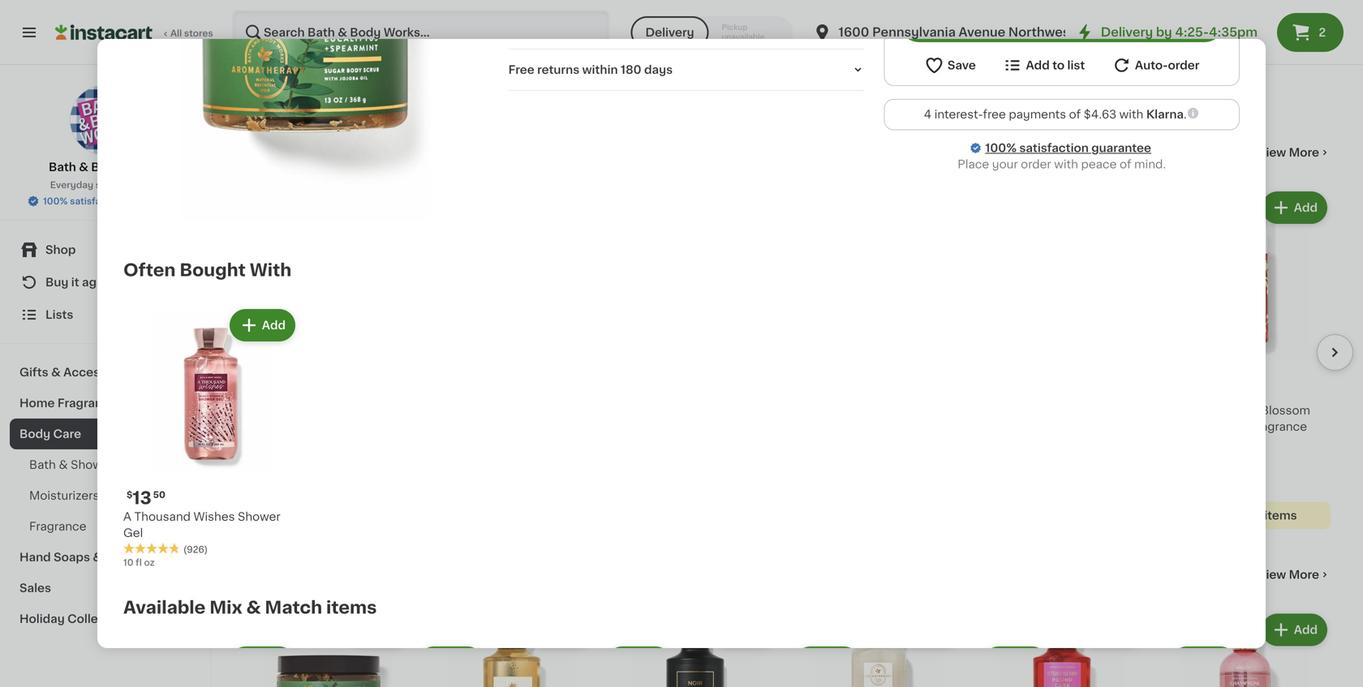 Task type: vqa. For each thing, say whether or not it's contained in the screenshot.
Buy 3, get 1 free Buy
yes



Task type: locate. For each thing, give the bounding box(es) containing it.
0 vertical spatial satisfaction
[[1020, 142, 1089, 154]]

delivery up "days"
[[646, 27, 695, 38]]

buy
[[45, 277, 68, 288], [248, 391, 267, 400]]

lists link
[[10, 299, 201, 331]]

2.5 fl oz
[[244, 452, 279, 461]]

order down delivery by 4:25-4:35pm
[[1169, 60, 1200, 71]]

add inside item carousel region
[[1295, 202, 1318, 213]]

product group
[[244, 188, 414, 513], [1161, 188, 1331, 530], [123, 306, 299, 569], [244, 611, 414, 688], [427, 611, 597, 688], [794, 611, 964, 688], [1161, 611, 1331, 688], [123, 644, 299, 688], [312, 644, 487, 688], [500, 644, 675, 688], [688, 644, 864, 688], [877, 644, 1052, 688], [1065, 644, 1240, 688]]

size up 2.5
[[244, 421, 267, 433]]

bath up moisturizers
[[29, 459, 56, 471]]

product group containing a thousand wishes travel size fine fragrance mist
[[244, 188, 414, 513]]

4:25-
[[1176, 26, 1210, 38]]

delivery button
[[631, 16, 709, 49]]

1 vertical spatial bath
[[29, 459, 56, 471]]

pennsylvania
[[873, 26, 956, 38]]

view more
[[1259, 147, 1320, 158], [1259, 569, 1320, 581]]

0 vertical spatial buy
[[45, 277, 68, 288]]

gifts & accessories
[[19, 367, 136, 378]]

1 horizontal spatial delivery
[[1101, 26, 1154, 38]]

2 horizontal spatial body
[[244, 86, 309, 109]]

0 vertical spatial view more link
[[1259, 144, 1331, 161]]

0 vertical spatial order
[[1169, 60, 1200, 71]]

now
[[317, 144, 357, 161]]

100% satisfaction guarantee up place your order with peace of mind. on the top right of page
[[986, 142, 1152, 154]]

buy 3, get 1 free
[[248, 391, 322, 400]]

0 horizontal spatial care
[[53, 429, 81, 440]]

add to list button
[[1003, 55, 1086, 75]]

fragrance link
[[10, 511, 201, 542]]

travel for japanese cherry blossom travel size fine fragrance mist
[[1161, 421, 1194, 433]]

0 vertical spatial travel
[[358, 405, 391, 416]]

1 horizontal spatial size
[[1197, 421, 1221, 433]]

0 horizontal spatial order
[[1021, 159, 1052, 170]]

wishes for 13
[[194, 511, 235, 523]]

2 vertical spatial add button
[[1264, 616, 1326, 645]]

blossom
[[1261, 405, 1311, 416]]

thousand inside the a thousand wishes travel size fine fragrance mist
[[254, 405, 311, 416]]

satisfaction up place your order with peace of mind. on the top right of page
[[1020, 142, 1089, 154]]

order inside 'button'
[[1169, 60, 1200, 71]]

fl
[[260, 452, 266, 461], [136, 559, 142, 567]]

bath & shower
[[29, 459, 113, 471]]

0 horizontal spatial travel
[[358, 405, 391, 416]]

order right your
[[1021, 159, 1052, 170]]

delivery by 4:25-4:35pm link
[[1075, 23, 1258, 42]]

fine down buy 3, get 1 free
[[270, 421, 294, 433]]

hand soaps & sanitizers link
[[10, 542, 201, 573]]

a down buy 3, get 1 free
[[244, 405, 252, 416]]

body care down home on the bottom of the page
[[19, 429, 81, 440]]

1 horizontal spatial care
[[314, 86, 374, 109]]

of left $4.63
[[1070, 109, 1081, 120]]

1 vertical spatial more
[[1290, 569, 1320, 581]]

fine inside japanese cherry blossom travel size fine fragrance mist
[[1224, 421, 1248, 433]]

japanese cherry blossom travel size fine fragrance mist button
[[1161, 188, 1331, 499]]

1 view more link from the top
[[1259, 144, 1331, 161]]

1 horizontal spatial a
[[244, 405, 252, 416]]

1 horizontal spatial thousand
[[254, 405, 311, 416]]

a up gel
[[123, 511, 131, 523]]

a inside a thousand wishes shower gel
[[123, 511, 131, 523]]

a thousand wishes shower gel
[[123, 511, 281, 539]]

mist inside japanese cherry blossom travel size fine fragrance mist
[[1161, 438, 1186, 449]]

1 vertical spatial free
[[303, 391, 322, 400]]

0 vertical spatial oz
[[268, 452, 279, 461]]

shower down "body care" link
[[71, 459, 113, 471]]

0 horizontal spatial mist
[[357, 421, 382, 433]]

0 vertical spatial bath
[[49, 162, 76, 173]]

shower down 'many'
[[238, 511, 281, 523]]

4:35pm
[[1210, 26, 1258, 38]]

0 vertical spatial with
[[1120, 109, 1144, 120]]

1 vertical spatial view more link
[[1259, 567, 1331, 583]]

& right 'soaps'
[[93, 552, 102, 563]]

travel
[[358, 405, 391, 416], [1161, 421, 1194, 433]]

1 vertical spatial shower
[[238, 511, 281, 523]]

body up sale
[[244, 86, 309, 109]]

thousand inside a thousand wishes shower gel
[[134, 511, 191, 523]]

1 vertical spatial mist
[[1161, 438, 1186, 449]]

0 horizontal spatial satisfaction
[[70, 197, 124, 206]]

wishes down buy 3, get 1 free
[[314, 405, 355, 416]]

0 vertical spatial a
[[244, 405, 252, 416]]

0 vertical spatial guarantee
[[1092, 142, 1152, 154]]

all
[[170, 29, 182, 38]]

1 horizontal spatial fine
[[1224, 421, 1248, 433]]

available
[[123, 599, 206, 617]]

care down the home fragrance
[[53, 429, 81, 440]]

a for 13
[[123, 511, 131, 523]]

0 horizontal spatial size
[[244, 421, 267, 433]]

fragrance down blossom
[[1251, 421, 1308, 433]]

1 horizontal spatial fl
[[260, 452, 266, 461]]

guarantee up peace
[[1092, 142, 1152, 154]]

1 vertical spatial care
[[53, 429, 81, 440]]

100% satisfaction guarantee button
[[27, 192, 183, 208]]

instacart logo image
[[55, 23, 153, 42]]

1 vertical spatial oz
[[144, 559, 155, 567]]

many in stock
[[260, 468, 324, 477]]

0 horizontal spatial thousand
[[134, 511, 191, 523]]

0 horizontal spatial 100%
[[43, 197, 68, 206]]

0 horizontal spatial delivery
[[646, 27, 695, 38]]

& right gifts
[[51, 367, 61, 378]]

bath up everyday
[[49, 162, 76, 173]]

travel inside the a thousand wishes travel size fine fragrance mist
[[358, 405, 391, 416]]

sales link
[[10, 573, 201, 604]]

fl right 10
[[136, 559, 142, 567]]

100% satisfaction guarantee down store
[[43, 197, 174, 206]]

0 vertical spatial of
[[1070, 109, 1081, 120]]

&
[[79, 162, 88, 173], [51, 367, 61, 378], [59, 459, 68, 471], [93, 552, 102, 563], [246, 599, 261, 617]]

eligible
[[1219, 510, 1262, 522]]

0 horizontal spatial shower
[[71, 459, 113, 471]]

$
[[127, 491, 133, 500]]

0 vertical spatial fl
[[260, 452, 266, 461]]

product group containing 13
[[123, 306, 299, 569]]

size inside the a thousand wishes travel size fine fragrance mist
[[244, 421, 267, 433]]

mist inside the a thousand wishes travel size fine fragrance mist
[[357, 421, 382, 433]]

fl inside item carousel region
[[260, 452, 266, 461]]

satisfaction
[[1020, 142, 1089, 154], [70, 197, 124, 206]]

1 vertical spatial wishes
[[194, 511, 235, 523]]

buy left 3,
[[248, 391, 267, 400]]

1 vertical spatial items
[[326, 599, 377, 617]]

1 vertical spatial buy
[[248, 391, 267, 400]]

mist for japanese cherry blossom travel size fine fragrance mist
[[1161, 438, 1186, 449]]

match
[[265, 599, 322, 617]]

1 fine from the left
[[270, 421, 294, 433]]

1 vertical spatial of
[[1120, 159, 1132, 170]]

buy for buy it again
[[45, 277, 68, 288]]

bath & shower link
[[10, 450, 201, 481]]

& for body
[[79, 162, 88, 173]]

all stores link
[[55, 10, 214, 55]]

items right eligible
[[1265, 510, 1298, 522]]

180
[[621, 64, 642, 76]]

100% satisfaction guarantee
[[986, 142, 1152, 154], [43, 197, 174, 206]]

buy left the it at the top of page
[[45, 277, 68, 288]]

a
[[244, 405, 252, 416], [123, 511, 131, 523]]

satisfaction down everyday store prices
[[70, 197, 124, 206]]

a inside the a thousand wishes travel size fine fragrance mist
[[244, 405, 252, 416]]

size for a
[[244, 421, 267, 433]]

delivery inside button
[[646, 27, 695, 38]]

100% inside button
[[43, 197, 68, 206]]

0 vertical spatial mist
[[357, 421, 382, 433]]

delivery
[[1101, 26, 1154, 38], [646, 27, 695, 38]]

2 view more from the top
[[1259, 569, 1320, 581]]

★★★★★
[[244, 437, 300, 448], [244, 437, 300, 448], [123, 543, 180, 555], [123, 543, 180, 555]]

1 vertical spatial 100%
[[43, 197, 68, 206]]

free returns within 180 days
[[509, 64, 673, 76]]

auto-order button
[[1112, 55, 1200, 75]]

holiday collection
[[19, 614, 128, 625]]

& up everyday
[[79, 162, 88, 173]]

2 size from the left
[[1197, 421, 1221, 433]]

wishes inside a thousand wishes shower gel
[[194, 511, 235, 523]]

0 vertical spatial wishes
[[314, 405, 355, 416]]

fine inside the a thousand wishes travel size fine fragrance mist
[[270, 421, 294, 433]]

2 view more link from the top
[[1259, 567, 1331, 583]]

save button
[[925, 55, 976, 75]]

1 horizontal spatial wishes
[[314, 405, 355, 416]]

items
[[1265, 510, 1298, 522], [326, 599, 377, 617]]

1 vertical spatial satisfaction
[[70, 197, 124, 206]]

None search field
[[232, 10, 610, 55]]

with right $4.63
[[1120, 109, 1144, 120]]

0 horizontal spatial 100% satisfaction guarantee
[[43, 197, 174, 206]]

free right 1 at bottom left
[[303, 391, 322, 400]]

0 vertical spatial care
[[314, 86, 374, 109]]

fragrance down moisturizers
[[29, 521, 86, 533]]

to
[[1053, 60, 1065, 71]]

body care
[[244, 86, 374, 109], [19, 429, 81, 440]]

2 fine from the left
[[1224, 421, 1248, 433]]

0 vertical spatial more
[[1290, 147, 1320, 158]]

buy it again
[[45, 277, 114, 288]]

hand
[[19, 552, 51, 563]]

1 horizontal spatial oz
[[268, 452, 279, 461]]

it
[[71, 277, 79, 288]]

& up moisturizers
[[59, 459, 68, 471]]

100%
[[986, 142, 1017, 154], [43, 197, 68, 206]]

in
[[288, 468, 296, 477]]

0 vertical spatial 100% satisfaction guarantee
[[986, 142, 1152, 154]]

1 horizontal spatial shower
[[238, 511, 281, 523]]

oz up 'many'
[[268, 452, 279, 461]]

body care up on sale now link on the left of page
[[244, 86, 374, 109]]

1 horizontal spatial with
[[1120, 109, 1144, 120]]

1 horizontal spatial order
[[1169, 60, 1200, 71]]

works
[[125, 162, 162, 173]]

0 horizontal spatial body
[[19, 429, 50, 440]]

care up now
[[314, 86, 374, 109]]

japanese cherry blossom travel size fine fragrance mist
[[1161, 405, 1311, 449]]

size inside japanese cherry blossom travel size fine fragrance mist
[[1197, 421, 1221, 433]]

thousand down buy 3, get 1 free
[[254, 405, 311, 416]]

0 vertical spatial body care
[[244, 86, 374, 109]]

fragrance inside japanese cherry blossom travel size fine fragrance mist
[[1251, 421, 1308, 433]]

oz right 10
[[144, 559, 155, 567]]

delivery left by on the top of the page
[[1101, 26, 1154, 38]]

add for the bottommost add button
[[1295, 625, 1318, 636]]

with down 100% satisfaction guarantee link
[[1055, 159, 1079, 170]]

1 horizontal spatial mist
[[1161, 438, 1186, 449]]

buy inside product group
[[248, 391, 267, 400]]

1 horizontal spatial guarantee
[[1092, 142, 1152, 154]]

1
[[297, 391, 301, 400]]

0 horizontal spatial fl
[[136, 559, 142, 567]]

size down japanese
[[1197, 421, 1221, 433]]

100% up your
[[986, 142, 1017, 154]]

moisturizers
[[29, 490, 99, 502]]

0 horizontal spatial a
[[123, 511, 131, 523]]

guarantee down prices
[[127, 197, 174, 206]]

1 vertical spatial a
[[123, 511, 131, 523]]

order
[[1169, 60, 1200, 71], [1021, 159, 1052, 170]]

thousand down 50
[[134, 511, 191, 523]]

1 vertical spatial guarantee
[[127, 197, 174, 206]]

wishes for buy 3, get 1 free
[[314, 405, 355, 416]]

1 vertical spatial view more
[[1259, 569, 1320, 581]]

1 vertical spatial 100% satisfaction guarantee
[[43, 197, 174, 206]]

1 horizontal spatial buy
[[248, 391, 267, 400]]

0 horizontal spatial buy
[[45, 277, 68, 288]]

add to list
[[1026, 60, 1086, 71]]

0 vertical spatial free
[[983, 109, 1006, 120]]

1 horizontal spatial of
[[1120, 159, 1132, 170]]

free left payments
[[983, 109, 1006, 120]]

0 vertical spatial 100%
[[986, 142, 1017, 154]]

1 horizontal spatial satisfaction
[[1020, 142, 1089, 154]]

0 vertical spatial thousand
[[254, 405, 311, 416]]

thousand
[[254, 405, 311, 416], [134, 511, 191, 523]]

add for add button to the middle
[[262, 320, 286, 331]]

0 vertical spatial view more
[[1259, 147, 1320, 158]]

2 more from the top
[[1290, 569, 1320, 581]]

place your order with peace of mind.
[[958, 159, 1167, 170]]

japanese
[[1161, 405, 1217, 416]]

more
[[1290, 147, 1320, 158], [1290, 569, 1320, 581]]

fl right 2.5
[[260, 452, 266, 461]]

buy for buy 3, get 1 free
[[248, 391, 267, 400]]

oz inside item carousel region
[[268, 452, 279, 461]]

$8.95 element
[[1161, 365, 1331, 386]]

0 horizontal spatial fine
[[270, 421, 294, 433]]

everyday store prices link
[[50, 179, 160, 192]]

1 size from the left
[[244, 421, 267, 433]]

travel inside japanese cherry blossom travel size fine fragrance mist
[[1161, 421, 1194, 433]]

1 horizontal spatial items
[[1265, 510, 1298, 522]]

wishes up (926)
[[194, 511, 235, 523]]

0 horizontal spatial items
[[326, 599, 377, 617]]

fragrance down 1 at bottom left
[[297, 421, 354, 433]]

within
[[583, 64, 618, 76]]

1 vertical spatial view
[[1259, 569, 1287, 581]]

1 vertical spatial fl
[[136, 559, 142, 567]]

100% satisfaction guarantee link
[[986, 140, 1152, 156]]

of left mind.
[[1120, 159, 1132, 170]]

gifts
[[19, 367, 48, 378]]

1 view more from the top
[[1259, 147, 1320, 158]]

1 vertical spatial travel
[[1161, 421, 1194, 433]]

body up store
[[91, 162, 122, 173]]

100% down everyday
[[43, 197, 68, 206]]

gel
[[123, 528, 143, 539]]

1 horizontal spatial body
[[91, 162, 122, 173]]

1 vertical spatial with
[[1055, 159, 1079, 170]]

0 vertical spatial items
[[1265, 510, 1298, 522]]

free
[[509, 64, 535, 76]]

see eligible items
[[1194, 510, 1298, 522]]

size for japanese
[[1197, 421, 1221, 433]]

add button
[[1264, 193, 1326, 222], [231, 311, 294, 340], [1264, 616, 1326, 645]]

fine down cherry
[[1224, 421, 1248, 433]]

all stores
[[170, 29, 213, 38]]

& for accessories
[[51, 367, 61, 378]]

1 vertical spatial thousand
[[134, 511, 191, 523]]

body down home on the bottom of the page
[[19, 429, 50, 440]]

items right match in the left bottom of the page
[[326, 599, 377, 617]]

by
[[1157, 26, 1173, 38]]

2 view from the top
[[1259, 569, 1287, 581]]

0 horizontal spatial free
[[303, 391, 322, 400]]

bath
[[49, 162, 76, 173], [29, 459, 56, 471]]

0 horizontal spatial oz
[[144, 559, 155, 567]]

thousand for 13
[[134, 511, 191, 523]]

often
[[123, 262, 176, 279]]

1600 pennsylvania avenue northwest button
[[813, 10, 1075, 55]]

add for topmost add button
[[1295, 202, 1318, 213]]

2 button
[[1278, 13, 1344, 52]]

mist
[[357, 421, 382, 433], [1161, 438, 1186, 449]]

wishes inside the a thousand wishes travel size fine fragrance mist
[[314, 405, 355, 416]]

0 vertical spatial view
[[1259, 147, 1287, 158]]

0 horizontal spatial guarantee
[[127, 197, 174, 206]]

1 horizontal spatial 100%
[[986, 142, 1017, 154]]



Task type: describe. For each thing, give the bounding box(es) containing it.
fl for 13
[[136, 559, 142, 567]]

1 horizontal spatial body care
[[244, 86, 374, 109]]

interest-
[[935, 109, 984, 120]]

list
[[1068, 60, 1086, 71]]

lists
[[45, 309, 73, 321]]

13
[[133, 490, 152, 507]]

on sale now
[[244, 144, 357, 161]]

fragrance down the gifts & accessories
[[58, 398, 117, 409]]

sale
[[274, 144, 313, 161]]

free inside product group
[[303, 391, 322, 400]]

stores
[[184, 29, 213, 38]]

fine for thousand
[[270, 421, 294, 433]]

bath for bath & body works
[[49, 162, 76, 173]]

0 vertical spatial body
[[244, 86, 309, 109]]

sales
[[19, 583, 51, 594]]

cherry
[[1220, 405, 1259, 416]]

100% satisfaction guarantee inside button
[[43, 197, 174, 206]]

guarantee inside button
[[127, 197, 174, 206]]

buy it again link
[[10, 266, 201, 299]]

items inside "button"
[[1265, 510, 1298, 522]]

0 horizontal spatial with
[[1055, 159, 1079, 170]]

shower inside a thousand wishes shower gel
[[238, 511, 281, 523]]

days
[[645, 64, 673, 76]]

prices
[[122, 181, 150, 190]]

on sale now link
[[244, 143, 357, 162]]

bath & body works link
[[49, 84, 162, 175]]

$ 13 50
[[127, 490, 166, 507]]

avenue
[[959, 26, 1006, 38]]

often bought with
[[123, 262, 292, 279]]

1 vertical spatial order
[[1021, 159, 1052, 170]]

fl for buy 3, get 1 free
[[260, 452, 266, 461]]

get
[[279, 391, 295, 400]]

collection
[[67, 614, 128, 625]]

delivery for delivery
[[646, 27, 695, 38]]

4
[[924, 109, 932, 120]]

hand soaps & sanitizers
[[19, 552, 163, 563]]

shop link
[[10, 234, 201, 266]]

sanitizers
[[105, 552, 163, 563]]

mist for a thousand wishes travel size fine fragrance mist
[[357, 421, 382, 433]]

bath & body works logo image
[[69, 84, 141, 156]]

2
[[1319, 27, 1327, 38]]

satisfaction inside button
[[70, 197, 124, 206]]

eucalyptus spearmint sugar body scrub image
[[136, 0, 474, 222]]

your
[[993, 159, 1018, 170]]

0 horizontal spatial of
[[1070, 109, 1081, 120]]

travel for a thousand wishes travel size fine fragrance mist
[[358, 405, 391, 416]]

& right mix
[[246, 599, 261, 617]]

(926)
[[183, 546, 208, 554]]

store
[[96, 181, 120, 190]]

oz for buy 3, get 1 free
[[268, 452, 279, 461]]

bath & body works
[[49, 162, 162, 173]]

1 vertical spatial add button
[[231, 311, 294, 340]]

item carousel region
[[244, 182, 1354, 539]]

place
[[958, 159, 990, 170]]

10 fl oz
[[123, 559, 155, 567]]

soaps
[[54, 552, 90, 563]]

a thousand wishes travel size fine fragrance mist
[[244, 405, 391, 433]]

payments
[[1009, 109, 1067, 120]]

0 horizontal spatial body care
[[19, 429, 81, 440]]

bought
[[180, 262, 246, 279]]

everyday
[[50, 181, 93, 190]]

1600 pennsylvania avenue northwest
[[839, 26, 1075, 38]]

service type group
[[631, 16, 794, 49]]

home fragrance link
[[10, 388, 201, 419]]

1 view from the top
[[1259, 147, 1287, 158]]

holiday collection link
[[10, 604, 201, 635]]

holiday
[[19, 614, 65, 625]]

4 interest-free payments of $4.63 with klarna .
[[924, 109, 1187, 120]]

2 vertical spatial body
[[19, 429, 50, 440]]

10
[[123, 559, 134, 567]]

1 horizontal spatial 100% satisfaction guarantee
[[986, 142, 1152, 154]]

mind.
[[1135, 159, 1167, 170]]

moisturizers link
[[10, 481, 201, 511]]

oz for 13
[[144, 559, 155, 567]]

.
[[1184, 109, 1187, 120]]

accessories
[[63, 367, 136, 378]]

0 vertical spatial shower
[[71, 459, 113, 471]]

see
[[1194, 510, 1217, 522]]

$4.63
[[1084, 109, 1117, 120]]

0 vertical spatial add button
[[1264, 193, 1326, 222]]

available mix & match items
[[123, 599, 377, 617]]

a for buy 3, get 1 free
[[244, 405, 252, 416]]

on
[[244, 144, 270, 161]]

peace
[[1082, 159, 1117, 170]]

auto-order
[[1136, 60, 1200, 71]]

with
[[250, 262, 292, 279]]

& for shower
[[59, 459, 68, 471]]

shop
[[45, 244, 76, 256]]

add inside "button"
[[1026, 60, 1050, 71]]

1 horizontal spatial free
[[983, 109, 1006, 120]]

2.5
[[244, 452, 258, 461]]

fine for cherry
[[1224, 421, 1248, 433]]

body care link
[[10, 419, 201, 450]]

delivery for delivery by 4:25-4:35pm
[[1101, 26, 1154, 38]]

home
[[19, 398, 55, 409]]

northwest
[[1009, 26, 1075, 38]]

see eligible items button
[[1161, 502, 1331, 530]]

thousand for buy 3, get 1 free
[[254, 405, 311, 416]]

gifts & accessories link
[[10, 357, 201, 388]]

95
[[266, 368, 278, 377]]

1 more from the top
[[1290, 147, 1320, 158]]

fragrance inside the a thousand wishes travel size fine fragrance mist
[[297, 421, 354, 433]]

delivery by 4:25-4:35pm
[[1101, 26, 1258, 38]]

bath for bath & shower
[[29, 459, 56, 471]]



